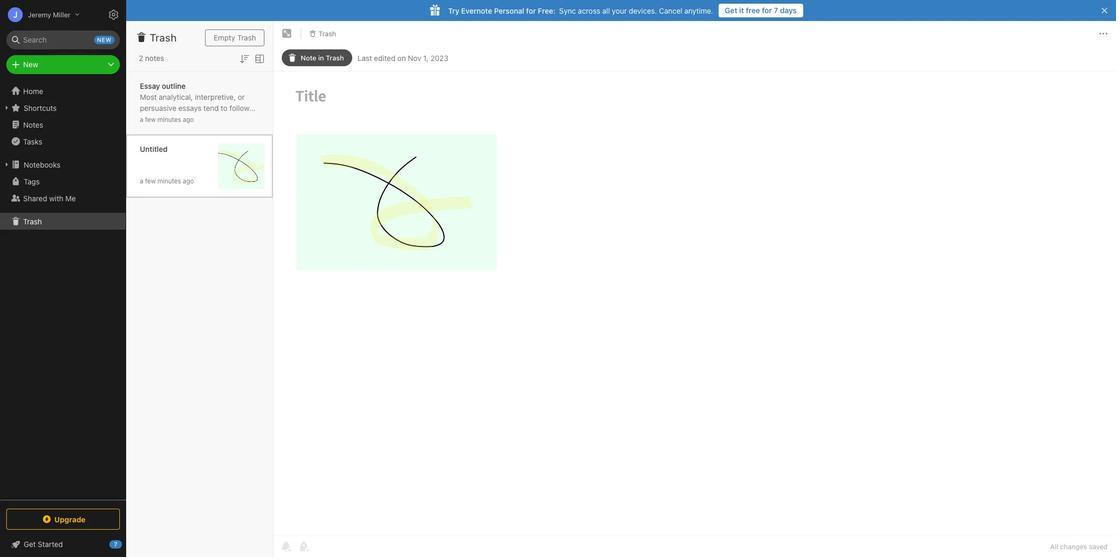 Task type: locate. For each thing, give the bounding box(es) containing it.
7 left days
[[774, 6, 778, 15]]

expand notebooks image
[[3, 160, 11, 169]]

last
[[358, 53, 372, 62]]

...
[[224, 136, 230, 145]]

1 vertical spatial 7
[[114, 541, 117, 548]]

few down persuasive
[[145, 115, 156, 123]]

trash down shared
[[23, 217, 42, 226]]

Help and Learning task checklist field
[[0, 536, 126, 553]]

0 vertical spatial a few minutes ago
[[140, 115, 194, 123]]

for down the you
[[193, 136, 203, 145]]

0 vertical spatial 7
[[774, 6, 778, 15]]

on
[[397, 53, 406, 62]]

notebooks link
[[0, 156, 126, 173]]

1 vertical spatial ago
[[183, 177, 194, 185]]

7 left the click to collapse image
[[114, 541, 117, 548]]

shortcuts button
[[0, 99, 126, 116]]

Account field
[[0, 4, 79, 25]]

7 inside help and learning task checklist field
[[114, 541, 117, 548]]

ef
[[245, 125, 255, 134]]

across
[[578, 6, 600, 15]]

struc
[[238, 114, 259, 123]]

minutes up should
[[157, 115, 181, 123]]

1 vertical spatial minutes
[[157, 177, 181, 185]]

try evernote personal for free: sync across all your devices. cancel anytime.
[[448, 6, 713, 15]]

more actions image
[[1097, 27, 1110, 40]]

a few minutes ago
[[140, 115, 194, 123], [140, 177, 194, 185]]

get for get started
[[24, 540, 36, 549]]

sync
[[559, 6, 576, 15]]

tree
[[0, 83, 126, 499]]

evernote
[[461, 6, 492, 15]]

1 a from the top
[[140, 115, 143, 123]]

anytime.
[[684, 6, 713, 15]]

all
[[1050, 543, 1058, 551]]

get
[[725, 6, 737, 15], [24, 540, 36, 549]]

note
[[301, 54, 316, 62]]

notes
[[23, 120, 43, 129]]

trash
[[319, 29, 336, 38], [150, 32, 177, 44], [237, 33, 256, 42], [326, 54, 344, 62], [23, 217, 42, 226]]

0 vertical spatial minutes
[[157, 115, 181, 123]]

1 vertical spatial get
[[24, 540, 36, 549]]

most analytical, interpretive, or persuasive essays tend to follow the same basic pattern. this struc ture should help you formulate ef fective outlines for most ...
[[140, 92, 259, 145]]

formulate
[[211, 125, 243, 134]]

1 vertical spatial a few minutes ago
[[140, 177, 194, 185]]

1 vertical spatial a
[[140, 177, 143, 185]]

a
[[140, 115, 143, 123], [140, 177, 143, 185]]

2 minutes from the top
[[157, 177, 181, 185]]

get inside help and learning task checklist field
[[24, 540, 36, 549]]

free
[[746, 6, 760, 15]]

trash up sort options field
[[237, 33, 256, 42]]

Note Editor text field
[[273, 71, 1116, 536]]

this
[[222, 114, 236, 123]]

View options field
[[251, 52, 266, 65]]

trash inside tree
[[23, 217, 42, 226]]

0 horizontal spatial get
[[24, 540, 36, 549]]

a few minutes ago up should
[[140, 115, 194, 123]]

for inside most analytical, interpretive, or persuasive essays tend to follow the same basic pattern. this struc ture should help you formulate ef fective outlines for most ...
[[193, 136, 203, 145]]

Sort options field
[[238, 52, 251, 65]]

get left started
[[24, 540, 36, 549]]

1 horizontal spatial 7
[[774, 6, 778, 15]]

trash link
[[0, 213, 126, 230]]

1 horizontal spatial get
[[725, 6, 737, 15]]

new
[[97, 36, 111, 43]]

2 a few minutes ago from the top
[[140, 177, 194, 185]]

few down untitled
[[145, 177, 156, 185]]

trash button
[[305, 26, 340, 41]]

2 ago from the top
[[183, 177, 194, 185]]

0 vertical spatial get
[[725, 6, 737, 15]]

essay outline
[[140, 81, 186, 90]]

in
[[318, 54, 324, 62]]

tree containing home
[[0, 83, 126, 499]]

ago
[[183, 115, 194, 123], [183, 177, 194, 185]]

days
[[780, 6, 797, 15]]

help
[[180, 125, 195, 134]]

2 notes
[[139, 54, 164, 63]]

empty trash button
[[205, 29, 264, 46]]

0 vertical spatial a
[[140, 115, 143, 123]]

for left free:
[[526, 6, 536, 15]]

for right free on the top right of page
[[762, 6, 772, 15]]

get it free for 7 days button
[[718, 4, 803, 17]]

home
[[23, 86, 43, 95]]

0 horizontal spatial 7
[[114, 541, 117, 548]]

0 horizontal spatial for
[[193, 136, 203, 145]]

upgrade
[[54, 515, 86, 524]]

for inside button
[[762, 6, 772, 15]]

outline
[[162, 81, 186, 90]]

tags button
[[0, 173, 126, 190]]

a few minutes ago down untitled
[[140, 177, 194, 185]]

0 vertical spatial ago
[[183, 115, 194, 123]]

2023
[[431, 53, 448, 62]]

analytical,
[[159, 92, 193, 101]]

trash up note in trash
[[319, 29, 336, 38]]

upgrade button
[[6, 509, 120, 530]]

get left it
[[725, 6, 737, 15]]

free:
[[538, 6, 555, 15]]

me
[[65, 194, 76, 203]]

7
[[774, 6, 778, 15], [114, 541, 117, 548]]

1 a few minutes ago from the top
[[140, 115, 194, 123]]

1 minutes from the top
[[157, 115, 181, 123]]

follow
[[230, 103, 250, 112]]

for
[[762, 6, 772, 15], [526, 6, 536, 15], [193, 136, 203, 145]]

1 vertical spatial few
[[145, 177, 156, 185]]

1 horizontal spatial for
[[526, 6, 536, 15]]

to
[[221, 103, 228, 112]]

ago down outlines
[[183, 177, 194, 185]]

few
[[145, 115, 156, 123], [145, 177, 156, 185]]

ago up help
[[183, 115, 194, 123]]

0 vertical spatial few
[[145, 115, 156, 123]]

minutes
[[157, 115, 181, 123], [157, 177, 181, 185]]

2 horizontal spatial for
[[762, 6, 772, 15]]

thumbnail image
[[218, 143, 264, 190]]

add a reminder image
[[280, 540, 292, 553]]

a down persuasive
[[140, 115, 143, 123]]

last edited on nov 1, 2023
[[358, 53, 448, 62]]

get inside button
[[725, 6, 737, 15]]

minutes down untitled
[[157, 177, 181, 185]]

a down untitled
[[140, 177, 143, 185]]



Task type: vqa. For each thing, say whether or not it's contained in the screenshot.
Empty
yes



Task type: describe. For each thing, give the bounding box(es) containing it.
ture
[[140, 114, 259, 134]]

new button
[[6, 55, 120, 74]]

jeremy
[[28, 10, 51, 19]]

home link
[[0, 83, 126, 99]]

note window element
[[273, 21, 1116, 557]]

notes
[[145, 54, 164, 63]]

settings image
[[107, 8, 120, 21]]

the
[[140, 114, 151, 123]]

shared
[[23, 194, 47, 203]]

tags
[[24, 177, 40, 186]]

2 few from the top
[[145, 177, 156, 185]]

click to collapse image
[[122, 538, 130, 550]]

Search text field
[[14, 30, 112, 49]]

nov
[[408, 53, 421, 62]]

trash right in at the top left
[[326, 54, 344, 62]]

More actions field
[[1097, 25, 1110, 42]]

outlines
[[165, 136, 191, 145]]

essays
[[178, 103, 201, 112]]

your
[[612, 6, 627, 15]]

started
[[38, 540, 63, 549]]

untitled
[[140, 144, 168, 153]]

get it free for 7 days
[[725, 6, 797, 15]]

2
[[139, 54, 143, 63]]

tasks button
[[0, 133, 126, 150]]

tend
[[203, 103, 219, 112]]

expand note image
[[281, 27, 293, 40]]

all
[[602, 6, 610, 15]]

same
[[153, 114, 171, 123]]

persuasive
[[140, 103, 176, 112]]

jeremy miller
[[28, 10, 70, 19]]

essay
[[140, 81, 160, 90]]

changes
[[1060, 543, 1087, 551]]

edited
[[374, 53, 395, 62]]

it
[[739, 6, 744, 15]]

shared with me link
[[0, 190, 126, 207]]

tasks
[[23, 137, 42, 146]]

empty
[[214, 33, 235, 42]]

new
[[23, 60, 38, 69]]

cancel
[[659, 6, 682, 15]]

you
[[197, 125, 209, 134]]

personal
[[494, 6, 524, 15]]

get started
[[24, 540, 63, 549]]

shortcuts
[[24, 103, 57, 112]]

1 few from the top
[[145, 115, 156, 123]]

add tag image
[[298, 540, 310, 553]]

note in trash
[[301, 54, 344, 62]]

notebooks
[[24, 160, 61, 169]]

most
[[140, 92, 157, 101]]

try
[[448, 6, 459, 15]]

get for get it free for 7 days
[[725, 6, 737, 15]]

trash up notes
[[150, 32, 177, 44]]

or
[[238, 92, 245, 101]]

basic
[[173, 114, 191, 123]]

for for free:
[[526, 6, 536, 15]]

2 a from the top
[[140, 177, 143, 185]]

fective
[[140, 125, 255, 145]]

7 inside button
[[774, 6, 778, 15]]

saved
[[1089, 543, 1108, 551]]

miller
[[53, 10, 70, 19]]

shared with me
[[23, 194, 76, 203]]

1 ago from the top
[[183, 115, 194, 123]]

1,
[[423, 53, 429, 62]]

notes link
[[0, 116, 126, 133]]

with
[[49, 194, 63, 203]]

for for 7
[[762, 6, 772, 15]]

most
[[205, 136, 222, 145]]

note list element
[[126, 21, 273, 557]]

pattern.
[[193, 114, 220, 123]]

empty trash
[[214, 33, 256, 42]]

all changes saved
[[1050, 543, 1108, 551]]

devices.
[[629, 6, 657, 15]]

new search field
[[14, 30, 115, 49]]

should
[[155, 125, 178, 134]]

interpretive,
[[195, 92, 236, 101]]



